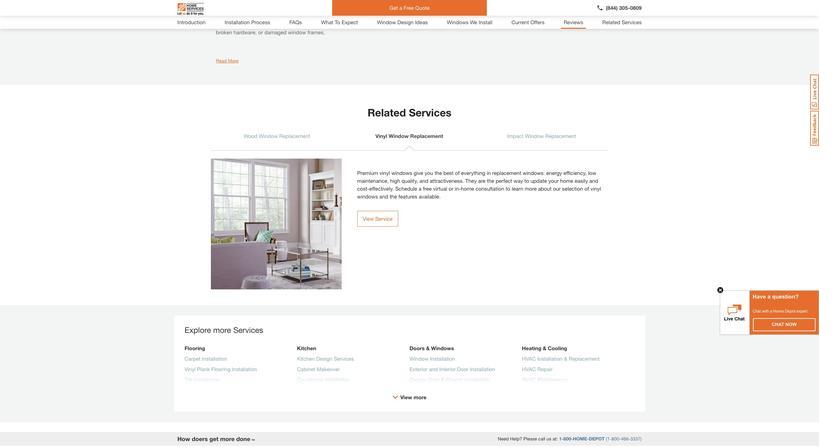 Task type: vqa. For each thing, say whether or not it's contained in the screenshot.


Task type: locate. For each thing, give the bounding box(es) containing it.
rotting
[[509, 21, 524, 27]]

replacement
[[279, 133, 310, 139], [410, 133, 444, 139], [546, 133, 577, 139], [569, 356, 600, 362]]

0 horizontal spatial energy
[[353, 21, 369, 27]]

flooring up carpet
[[185, 345, 205, 351]]

kitchen design services
[[297, 356, 354, 362]]

door right garage
[[428, 377, 440, 383]]

carpet
[[185, 356, 201, 362]]

vinyl down low
[[591, 185, 602, 192]]

hvac repair
[[522, 366, 553, 372]]

heating
[[522, 345, 542, 351]]

help?
[[511, 436, 523, 442]]

cooling
[[548, 345, 568, 351]]

of down easily
[[585, 185, 590, 192]]

more down update
[[525, 185, 537, 192]]

more
[[525, 185, 537, 192], [213, 325, 231, 335], [414, 394, 427, 400], [220, 435, 235, 443]]

of right "best"
[[455, 170, 460, 176]]

depot
[[786, 309, 796, 314]]

explore more services
[[185, 325, 263, 335]]

replace
[[491, 21, 508, 27]]

garage door & opener installation link
[[410, 376, 490, 386]]

0 horizontal spatial vinyl
[[380, 170, 390, 176]]

question?
[[773, 294, 799, 300]]

related services down (844) 305-0809 link
[[603, 19, 642, 25]]

1 kitchen from the top
[[297, 345, 317, 351]]

balky
[[569, 21, 581, 27]]

chat now link
[[754, 319, 816, 331]]

1 horizontal spatial related services
[[603, 19, 642, 25]]

hvac inside 'link'
[[522, 377, 536, 383]]

0 horizontal spatial 800-
[[564, 436, 573, 442]]

1 vertical spatial view
[[401, 394, 413, 400]]

give
[[414, 170, 424, 176]]

to right efficiency
[[394, 21, 398, 27]]

view for view service
[[363, 216, 374, 222]]

windows left can
[[459, 21, 479, 27]]

1 vertical spatial related services
[[368, 106, 452, 119]]

or left in-
[[449, 185, 454, 192]]

wood
[[244, 133, 258, 139]]

0 horizontal spatial the
[[390, 193, 397, 199]]

a inside premium vinyl windows give you the best of everything in replacement windows: energy efficiency, low maintenance, high quality, and attractiveness. they are the perfect way to update your home easily and cost-effectively. schedule a free virtual or in-home consultation to learn more about our selection of vinyl windows and the features available.
[[419, 185, 422, 192]]

1 vertical spatial kitchen
[[297, 356, 315, 362]]

0 vertical spatial related
[[603, 19, 621, 25]]

your inside premium vinyl windows give you the best of everything in replacement windows: energy efficiency, low maintenance, high quality, and attractiveness. they are the perfect way to update your home easily and cost-effectively. schedule a free virtual or in-home consultation to learn more about our selection of vinyl windows and the features available.
[[549, 178, 559, 184]]

0 vertical spatial vinyl
[[376, 133, 388, 139]]

&
[[426, 345, 430, 351], [543, 345, 547, 351], [564, 356, 568, 362], [441, 377, 445, 383]]

door up the opener
[[457, 366, 469, 372]]

vinyl up maintenance,
[[380, 170, 390, 176]]

hvac left "repair"
[[522, 366, 536, 372]]

flooring right plank
[[212, 366, 231, 372]]

free
[[404, 5, 414, 11]]

chat
[[772, 322, 785, 327]]

tile
[[185, 377, 193, 383]]

0 horizontal spatial replacement
[[238, 21, 267, 27]]

how
[[178, 435, 190, 443]]

0 horizontal spatial view
[[363, 216, 374, 222]]

replacement up 'perfect'
[[493, 170, 522, 176]]

everything
[[461, 170, 486, 176]]

1 horizontal spatial view
[[401, 394, 413, 400]]

expert.
[[797, 309, 809, 314]]

305-
[[620, 5, 631, 11]]

1 800- from the left
[[564, 436, 573, 442]]

hvac maintenance
[[522, 377, 568, 383]]

we
[[470, 19, 478, 25]]

view service
[[363, 216, 393, 222]]

& down interior
[[441, 377, 445, 383]]

and down low
[[590, 178, 599, 184]]

2 horizontal spatial the
[[487, 178, 495, 184]]

your up our
[[549, 178, 559, 184]]

1 horizontal spatial 800-
[[612, 436, 621, 442]]

related up vinyl window replacement
[[368, 106, 406, 119]]

1 vertical spatial hvac
[[522, 366, 536, 372]]

premium
[[358, 170, 378, 176]]

1 vertical spatial vinyl
[[185, 366, 196, 372]]

more down garage
[[414, 394, 427, 400]]

chat with a home depot expert.
[[753, 309, 809, 314]]

related services up vinyl window replacement
[[368, 106, 452, 119]]

0 vertical spatial kitchen
[[297, 345, 317, 351]]

windows we install
[[447, 19, 493, 25]]

energy up our
[[547, 170, 563, 176]]

live chat image
[[811, 75, 820, 110]]

0 vertical spatial design
[[398, 19, 414, 25]]

1 horizontal spatial vinyl
[[376, 133, 388, 139]]

or inside premium vinyl windows give you the best of everything in replacement windows: energy efficiency, low maintenance, high quality, and attractiveness. they are the perfect way to update your home easily and cost-effectively. schedule a free virtual or in-home consultation to learn more about our selection of vinyl windows and the features available.
[[449, 185, 454, 192]]

view more
[[401, 394, 427, 400]]

home.
[[411, 21, 426, 27]]

1 vertical spatial the
[[487, 178, 495, 184]]

energy left efficiency
[[353, 21, 369, 27]]

or
[[543, 21, 548, 27], [583, 21, 587, 27], [258, 29, 263, 35], [449, 185, 454, 192]]

0 horizontal spatial related
[[368, 106, 406, 119]]

1 horizontal spatial flooring
[[212, 366, 231, 372]]

beauty,
[[310, 21, 327, 27]]

installing
[[216, 21, 237, 27]]

0 horizontal spatial of
[[455, 170, 460, 176]]

hvac down hvac repair 'link' on the bottom right of the page
[[522, 377, 536, 383]]

1 vertical spatial energy
[[547, 170, 563, 176]]

window
[[288, 29, 306, 35]]

0 vertical spatial related services
[[603, 19, 642, 25]]

windows
[[447, 19, 469, 25], [432, 345, 454, 351]]

and
[[343, 21, 351, 27], [420, 178, 429, 184], [590, 178, 599, 184], [380, 193, 389, 199], [429, 366, 438, 372]]

repair
[[538, 366, 553, 372]]

can
[[481, 21, 489, 27]]

a left free
[[419, 185, 422, 192]]

0 vertical spatial hvac
[[522, 356, 536, 362]]

1 horizontal spatial to
[[506, 185, 511, 192]]

get a free quote button
[[332, 0, 487, 16]]

view down garage
[[401, 394, 413, 400]]

800- right depot
[[612, 436, 621, 442]]

0 horizontal spatial your
[[400, 21, 410, 27]]

800-
[[564, 436, 573, 442], [612, 436, 621, 442]]

1 vertical spatial door
[[428, 377, 440, 383]]

0 vertical spatial to
[[394, 21, 398, 27]]

1 vertical spatial of
[[585, 185, 590, 192]]

the down the effectively.
[[390, 193, 397, 199]]

home up selection
[[561, 178, 574, 184]]

design for kitchen
[[317, 356, 333, 362]]

windows up window installation
[[432, 345, 454, 351]]

vinyl
[[376, 133, 388, 139], [185, 366, 196, 372]]

and up free
[[420, 178, 429, 184]]

new
[[428, 21, 438, 27]]

0 vertical spatial flooring
[[185, 345, 205, 351]]

replacement inside hvac installation & replacement link
[[569, 356, 600, 362]]

0 vertical spatial replacement
[[238, 21, 267, 27]]

the up consultation
[[487, 178, 495, 184]]

0 horizontal spatial to
[[394, 21, 398, 27]]

1 horizontal spatial energy
[[547, 170, 563, 176]]

1 hvac from the top
[[522, 356, 536, 362]]

garage
[[410, 377, 427, 383]]

more right explore
[[213, 325, 231, 335]]

energy inside installing replacement windows will add beauty, value and energy efficiency to your home. new custom windows can replace rotting frames or sashes, balky or broken hardware, or damaged window frames.
[[353, 21, 369, 27]]

garage door & opener installation
[[410, 377, 490, 383]]

0 horizontal spatial vinyl
[[185, 366, 196, 372]]

1 vertical spatial design
[[317, 356, 333, 362]]

a right get
[[400, 5, 402, 11]]

or right balky
[[583, 21, 587, 27]]

offers
[[531, 19, 545, 25]]

current offers
[[512, 19, 545, 25]]

1 vertical spatial flooring
[[212, 366, 231, 372]]

windows up high
[[392, 170, 413, 176]]

related down (844)
[[603, 19, 621, 25]]

hvac
[[522, 356, 536, 362], [522, 366, 536, 372], [522, 377, 536, 383]]

1 horizontal spatial design
[[398, 19, 414, 25]]

add
[[300, 21, 309, 27]]

windows
[[269, 21, 290, 27], [459, 21, 479, 27], [392, 170, 413, 176], [358, 193, 378, 199]]

hvac installation & replacement link
[[522, 355, 600, 365]]

1 horizontal spatial of
[[585, 185, 590, 192]]

0 vertical spatial energy
[[353, 21, 369, 27]]

0 horizontal spatial home
[[461, 185, 475, 192]]

your left home.
[[400, 21, 410, 27]]

home down the they
[[461, 185, 475, 192]]

virtual
[[434, 185, 448, 192]]

1 horizontal spatial replacement
[[493, 170, 522, 176]]

design down free
[[398, 19, 414, 25]]

2 vertical spatial to
[[506, 185, 511, 192]]

value
[[329, 21, 341, 27]]

installation inside "link"
[[232, 366, 257, 372]]

replacement inside installing replacement windows will add beauty, value and energy efficiency to your home. new custom windows can replace rotting frames or sashes, balky or broken hardware, or damaged window frames.
[[238, 21, 267, 27]]

get a free quote
[[390, 5, 430, 11]]

of
[[455, 170, 460, 176], [585, 185, 590, 192]]

feedback link image
[[811, 111, 820, 146]]

0 vertical spatial the
[[435, 170, 442, 176]]

1 horizontal spatial your
[[549, 178, 559, 184]]

they
[[466, 178, 477, 184]]

a inside button
[[400, 5, 402, 11]]

window design ideas
[[377, 19, 428, 25]]

view left service
[[363, 216, 374, 222]]

800- right at:
[[564, 436, 573, 442]]

replacement up hardware,
[[238, 21, 267, 27]]

attractiveness.
[[430, 178, 464, 184]]

hvac for hvac installation & replacement
[[522, 356, 536, 362]]

1 vertical spatial related
[[368, 106, 406, 119]]

1 horizontal spatial related
[[603, 19, 621, 25]]

0 vertical spatial your
[[400, 21, 410, 27]]

design up makeover
[[317, 356, 333, 362]]

get
[[390, 5, 398, 11]]

0 vertical spatial home
[[561, 178, 574, 184]]

2 hvac from the top
[[522, 366, 536, 372]]

at:
[[553, 436, 558, 442]]

to down 'perfect'
[[506, 185, 511, 192]]

vinyl inside "link"
[[185, 366, 196, 372]]

a
[[400, 5, 402, 11], [419, 185, 422, 192], [768, 294, 771, 300], [771, 309, 773, 314]]

1 vertical spatial replacement
[[493, 170, 522, 176]]

kitchen for kitchen
[[297, 345, 317, 351]]

introduction
[[178, 19, 206, 25]]

chat
[[753, 309, 762, 314]]

1 vertical spatial home
[[461, 185, 475, 192]]

hvac inside 'link'
[[522, 366, 536, 372]]

1 horizontal spatial vinyl
[[591, 185, 602, 192]]

more
[[228, 58, 239, 63]]

2 kitchen from the top
[[297, 356, 315, 362]]

windows left we
[[447, 19, 469, 25]]

efficiency
[[370, 21, 392, 27]]

0 vertical spatial view
[[363, 216, 374, 222]]

design
[[398, 19, 414, 25], [317, 356, 333, 362]]

efficiency,
[[564, 170, 587, 176]]

3 hvac from the top
[[522, 377, 536, 383]]

have
[[753, 294, 767, 300]]

and right "to" at the top left of the page
[[343, 21, 351, 27]]

the right the you
[[435, 170, 442, 176]]

sashes,
[[549, 21, 567, 27]]

0 horizontal spatial door
[[428, 377, 440, 383]]

consultation
[[476, 185, 505, 192]]

available.
[[419, 193, 441, 199]]

1 vertical spatial to
[[525, 178, 530, 184]]

0 horizontal spatial flooring
[[185, 345, 205, 351]]

need help? please call us at: 1-800-home-depot (1-800-466-3337)
[[498, 436, 642, 442]]

to inside installing replacement windows will add beauty, value and energy efficiency to your home. new custom windows can replace rotting frames or sashes, balky or broken hardware, or damaged window frames.
[[394, 21, 398, 27]]

1 vertical spatial vinyl
[[591, 185, 602, 192]]

& down cooling
[[564, 356, 568, 362]]

2 vertical spatial hvac
[[522, 377, 536, 383]]

0 vertical spatial door
[[457, 366, 469, 372]]

window for wood window replacement
[[259, 133, 278, 139]]

to right way
[[525, 178, 530, 184]]

2 800- from the left
[[612, 436, 621, 442]]

and inside installing replacement windows will add beauty, value and energy efficiency to your home. new custom windows can replace rotting frames or sashes, balky or broken hardware, or damaged window frames.
[[343, 21, 351, 27]]

1 vertical spatial your
[[549, 178, 559, 184]]

hvac for hvac maintenance
[[522, 377, 536, 383]]

quality,
[[402, 178, 418, 184]]

hvac down heating
[[522, 356, 536, 362]]

how doers get more done ™
[[178, 435, 255, 443]]

view service link
[[358, 211, 399, 227]]

perfect
[[496, 178, 513, 184]]

0 horizontal spatial design
[[317, 356, 333, 362]]

faqs
[[289, 19, 302, 25]]

door
[[457, 366, 469, 372], [428, 377, 440, 383]]

flooring inside "link"
[[212, 366, 231, 372]]



Task type: describe. For each thing, give the bounding box(es) containing it.
install
[[479, 19, 493, 25]]

hvac repair link
[[522, 365, 553, 376]]

window for vinyl window replacement
[[389, 133, 409, 139]]

™
[[251, 438, 255, 443]]

0 vertical spatial windows
[[447, 19, 469, 25]]

read
[[216, 58, 227, 63]]

carpet installation
[[185, 356, 227, 362]]

expect
[[342, 19, 358, 25]]

countertop
[[297, 377, 324, 383]]

easily
[[575, 178, 588, 184]]

& inside hvac installation & replacement link
[[564, 356, 568, 362]]

to
[[335, 19, 340, 25]]

vinyl plank flooring installation
[[185, 366, 257, 372]]

(1-
[[606, 436, 612, 442]]

in
[[487, 170, 491, 176]]

& inside garage door & opener installation link
[[441, 377, 445, 383]]

vinyl for vinyl window replacement
[[376, 133, 388, 139]]

window for impact window replacement
[[525, 133, 544, 139]]

more right get
[[220, 435, 235, 443]]

replacement for vinyl window replacement
[[410, 133, 444, 139]]

0 vertical spatial vinyl
[[380, 170, 390, 176]]

low
[[589, 170, 597, 176]]

best
[[444, 170, 454, 176]]

do it for you logo image
[[178, 0, 204, 18]]

heating & cooling
[[522, 345, 568, 351]]

need
[[498, 436, 509, 442]]

466-
[[621, 436, 631, 442]]

windows up damaged
[[269, 21, 290, 27]]

cabinet makeover link
[[297, 365, 340, 376]]

kitchen design services link
[[297, 355, 354, 365]]

home-
[[573, 436, 589, 442]]

current
[[512, 19, 529, 25]]

service
[[376, 216, 393, 222]]

view for view more
[[401, 394, 413, 400]]

are
[[479, 178, 486, 184]]

maintenance,
[[358, 178, 389, 184]]

exterior and interior door installation
[[410, 366, 496, 372]]

a right with
[[771, 309, 773, 314]]

with
[[763, 309, 770, 314]]

and down the window installation link
[[429, 366, 438, 372]]

windows down 'cost-'
[[358, 193, 378, 199]]

3337)
[[631, 436, 642, 442]]

0 vertical spatial of
[[455, 170, 460, 176]]

wood window replacement
[[244, 133, 310, 139]]

& left cooling
[[543, 345, 547, 351]]

2 vertical spatial the
[[390, 193, 397, 199]]

what to expect
[[321, 19, 358, 25]]

impact window replacement
[[508, 133, 577, 139]]

1-
[[560, 436, 564, 442]]

broken
[[216, 29, 232, 35]]

what
[[321, 19, 334, 25]]

makeover
[[317, 366, 340, 372]]

hvac maintenance link
[[522, 376, 568, 386]]

installing replacement windows will add beauty, value and energy efficiency to your home. new custom windows can replace rotting frames or sashes, balky or broken hardware, or damaged window frames.
[[216, 21, 587, 35]]

please
[[524, 436, 537, 442]]

process
[[251, 19, 270, 25]]

about
[[539, 185, 552, 192]]

replacement for wood window replacement
[[279, 133, 310, 139]]

will
[[291, 21, 298, 27]]

doors
[[410, 345, 425, 351]]

carpet installation link
[[185, 355, 227, 365]]

ideas
[[415, 19, 428, 25]]

selection
[[563, 185, 584, 192]]

hvac for hvac repair
[[522, 366, 536, 372]]

& right doors
[[426, 345, 430, 351]]

done
[[236, 435, 251, 443]]

learn
[[512, 185, 524, 192]]

energy inside premium vinyl windows give you the best of everything in replacement windows: energy efficiency, low maintenance, high quality, and attractiveness. they are the perfect way to update your home easily and cost-effectively. schedule a free virtual or in-home consultation to learn more about our selection of vinyl windows and the features available.
[[547, 170, 563, 176]]

get
[[210, 435, 219, 443]]

a right the have
[[768, 294, 771, 300]]

1 horizontal spatial home
[[561, 178, 574, 184]]

doors & windows
[[410, 345, 454, 351]]

or right frames
[[543, 21, 548, 27]]

free
[[423, 185, 432, 192]]

1 vertical spatial windows
[[432, 345, 454, 351]]

(844)
[[606, 5, 618, 11]]

way
[[514, 178, 523, 184]]

frames.
[[308, 29, 325, 35]]

2 horizontal spatial to
[[525, 178, 530, 184]]

kitchen for kitchen design services
[[297, 356, 315, 362]]

hardware,
[[234, 29, 257, 35]]

damaged
[[265, 29, 287, 35]]

call
[[539, 436, 546, 442]]

chat now
[[772, 322, 797, 327]]

home
[[774, 309, 785, 314]]

plank
[[197, 366, 210, 372]]

window installation link
[[410, 355, 456, 365]]

installation process
[[225, 19, 270, 25]]

exterior and interior door installation link
[[410, 365, 496, 376]]

0 horizontal spatial related services
[[368, 106, 452, 119]]

cost-
[[358, 185, 370, 192]]

quote
[[416, 5, 430, 11]]

0809
[[631, 5, 642, 11]]

your inside installing replacement windows will add beauty, value and energy efficiency to your home. new custom windows can replace rotting frames or sashes, balky or broken hardware, or damaged window frames.
[[400, 21, 410, 27]]

1 horizontal spatial the
[[435, 170, 442, 176]]

vinyl for vinyl plank flooring installation
[[185, 366, 196, 372]]

design for window
[[398, 19, 414, 25]]

and down the effectively.
[[380, 193, 389, 199]]

cabinet makeover
[[297, 366, 340, 372]]

effectively.
[[370, 185, 394, 192]]

replacement for impact window replacement
[[546, 133, 577, 139]]

1 horizontal spatial door
[[457, 366, 469, 372]]

features
[[399, 193, 418, 199]]

exterior
[[410, 366, 428, 372]]

more inside premium vinyl windows give you the best of everything in replacement windows: energy efficiency, low maintenance, high quality, and attractiveness. they are the perfect way to update your home easily and cost-effectively. schedule a free virtual or in-home consultation to learn more about our selection of vinyl windows and the features available.
[[525, 185, 537, 192]]

replacement inside premium vinyl windows give you the best of everything in replacement windows: energy efficiency, low maintenance, high quality, and attractiveness. they are the perfect way to update your home easily and cost-effectively. schedule a free virtual or in-home consultation to learn more about our selection of vinyl windows and the features available.
[[493, 170, 522, 176]]

window installation
[[410, 356, 456, 362]]

doers
[[192, 435, 208, 443]]

or down process
[[258, 29, 263, 35]]



